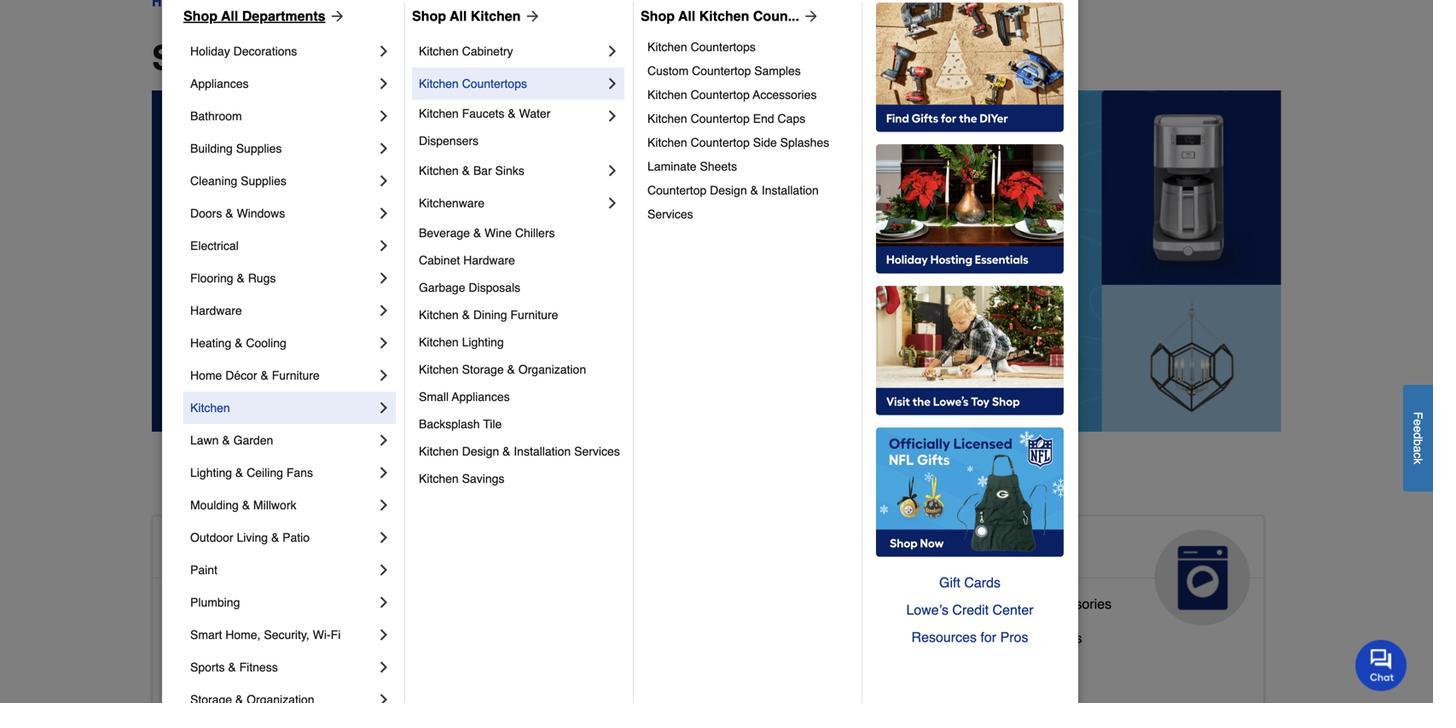 Task type: locate. For each thing, give the bounding box(es) containing it.
custom countertop samples
[[648, 64, 801, 78]]

arrow right image up samples
[[799, 8, 820, 25]]

bathroom
[[190, 109, 242, 123], [235, 596, 295, 612]]

cabinet hardware link
[[419, 247, 621, 274]]

kitchen cabinetry link
[[419, 35, 604, 67]]

installation for countertop design & installation services
[[762, 183, 819, 197]]

2 vertical spatial furniture
[[676, 657, 731, 673]]

& inside kitchen faucets & water dispensers
[[508, 107, 516, 120]]

& left cooling
[[235, 336, 243, 350]]

resources
[[912, 629, 977, 645]]

furniture for home décor & furniture
[[272, 369, 320, 382]]

appliances down holiday
[[190, 77, 249, 90]]

services inside countertop design & installation services
[[648, 207, 693, 221]]

chevron right image for electrical
[[375, 237, 392, 254]]

0 horizontal spatial beverage & wine chillers link
[[419, 219, 621, 247]]

faucets
[[462, 107, 505, 120]]

0 horizontal spatial kitchen countertops link
[[419, 67, 604, 100]]

beverage & wine chillers down center
[[927, 630, 1082, 646]]

0 horizontal spatial appliances link
[[190, 67, 375, 100]]

0 horizontal spatial countertops
[[462, 77, 527, 90]]

1 horizontal spatial design
[[710, 183, 747, 197]]

arrow right image for shop all departments
[[326, 8, 346, 25]]

installation down backsplash tile 'link'
[[514, 445, 571, 458]]

design
[[710, 183, 747, 197], [462, 445, 499, 458]]

0 vertical spatial wine
[[485, 226, 512, 240]]

1 vertical spatial furniture
[[272, 369, 320, 382]]

savings
[[462, 472, 505, 485]]

installation
[[762, 183, 819, 197], [514, 445, 571, 458]]

flooring
[[190, 271, 233, 285]]

arrow right image for shop all kitchen coun...
[[799, 8, 820, 25]]

1 vertical spatial supplies
[[241, 174, 287, 188]]

1 vertical spatial beverage
[[927, 630, 985, 646]]

0 horizontal spatial lighting
[[190, 466, 232, 479]]

1 vertical spatial appliances
[[452, 390, 510, 404]]

departments for shop all departments
[[242, 8, 326, 24]]

countertop down kitchen countertop accessories
[[691, 112, 750, 125]]

1 arrow right image from the left
[[326, 8, 346, 25]]

kitchen countertops up faucets
[[419, 77, 527, 90]]

all
[[221, 8, 238, 24], [450, 8, 467, 24], [678, 8, 696, 24], [246, 38, 289, 78]]

& inside countertop design & installation services
[[750, 183, 758, 197]]

1 horizontal spatial wine
[[1002, 630, 1033, 646]]

1 horizontal spatial arrow right image
[[799, 8, 820, 25]]

arrow right image up the shop all departments
[[326, 8, 346, 25]]

& down backsplash tile 'link'
[[503, 445, 511, 458]]

0 vertical spatial hardware
[[463, 253, 515, 267]]

supplies up the houses,
[[607, 623, 660, 639]]

beverage & wine chillers link up garbage disposals link
[[419, 219, 621, 247]]

0 horizontal spatial design
[[462, 445, 499, 458]]

1 horizontal spatial shop
[[412, 8, 446, 24]]

lighting & ceiling fans link
[[190, 456, 375, 489]]

bathroom link
[[190, 100, 375, 132]]

& down laminate sheets link
[[750, 183, 758, 197]]

0 horizontal spatial hardware
[[190, 304, 242, 317]]

e up the b
[[1412, 426, 1425, 432]]

accessible for accessible bedroom
[[166, 630, 232, 646]]

beverage & wine chillers link down center
[[927, 626, 1082, 660]]

& inside animal & pet care
[[633, 537, 650, 564]]

smart home, security, wi-fi
[[190, 628, 341, 642]]

supplies up windows
[[241, 174, 287, 188]]

2 vertical spatial appliances
[[927, 537, 1054, 564]]

0 vertical spatial pet
[[657, 537, 694, 564]]

installation for kitchen design & installation services
[[514, 445, 571, 458]]

beverage & wine chillers
[[419, 226, 555, 240], [927, 630, 1082, 646]]

& right entry
[[271, 664, 280, 680]]

furniture right the houses,
[[676, 657, 731, 673]]

appliances up cards
[[927, 537, 1054, 564]]

wine down center
[[1002, 630, 1033, 646]]

shop up custom
[[641, 8, 675, 24]]

1 horizontal spatial furniture
[[511, 308, 558, 322]]

1 shop from the left
[[183, 8, 218, 24]]

1 accessible from the top
[[166, 537, 291, 564]]

0 vertical spatial kitchen countertops link
[[648, 35, 850, 59]]

kitchen
[[471, 8, 521, 24], [699, 8, 749, 24], [648, 40, 687, 54], [419, 44, 459, 58], [419, 77, 459, 90], [648, 88, 687, 102], [419, 107, 459, 120], [648, 112, 687, 125], [648, 136, 687, 149], [419, 164, 459, 177], [419, 308, 459, 322], [419, 335, 459, 349], [419, 363, 459, 376], [190, 401, 230, 415], [419, 445, 459, 458], [419, 472, 459, 485]]

accessible home
[[166, 537, 364, 564]]

accessible entry & home link
[[166, 660, 320, 694]]

countertop for samples
[[692, 64, 751, 78]]

1 vertical spatial bathroom
[[235, 596, 295, 612]]

arrow right image
[[326, 8, 346, 25], [799, 8, 820, 25]]

chevron right image for lighting & ceiling fans
[[375, 464, 392, 481]]

kitchen countertops link up water on the top
[[419, 67, 604, 100]]

accessories
[[753, 88, 817, 102], [1039, 596, 1112, 612]]

2 arrow right image from the left
[[799, 8, 820, 25]]

chevron right image for cleaning supplies
[[375, 172, 392, 189]]

1 horizontal spatial countertops
[[691, 40, 756, 54]]

beverage up cabinet
[[419, 226, 470, 240]]

home,
[[225, 628, 261, 642]]

0 vertical spatial chillers
[[515, 226, 555, 240]]

chevron right image for heating & cooling
[[375, 334, 392, 352]]

hardware up disposals
[[463, 253, 515, 267]]

chevron right image for bathroom
[[375, 108, 392, 125]]

lighting & ceiling fans
[[190, 466, 313, 479]]

countertop down custom countertop samples
[[691, 88, 750, 102]]

lighting up storage
[[462, 335, 504, 349]]

2 e from the top
[[1412, 426, 1425, 432]]

0 horizontal spatial shop
[[183, 8, 218, 24]]

shop inside shop all departments link
[[183, 8, 218, 24]]

1 vertical spatial beverage & wine chillers link
[[927, 626, 1082, 660]]

2 horizontal spatial furniture
[[676, 657, 731, 673]]

supplies for cleaning supplies
[[241, 174, 287, 188]]

design up 'savings'
[[462, 445, 499, 458]]

1 vertical spatial hardware
[[190, 304, 242, 317]]

all up kitchen cabinetry
[[450, 8, 467, 24]]

kitchen & bar sinks
[[419, 164, 524, 177]]

0 horizontal spatial pet
[[547, 657, 567, 673]]

lowe's credit center
[[906, 602, 1034, 618]]

0 horizontal spatial chillers
[[515, 226, 555, 240]]

departments for shop all departments
[[298, 38, 507, 78]]

moulding & millwork link
[[190, 489, 375, 521]]

kitchen savings
[[419, 472, 505, 485]]

shop up kitchen cabinetry
[[412, 8, 446, 24]]

0 vertical spatial appliances link
[[190, 67, 375, 100]]

& left bar
[[462, 164, 470, 177]]

storage
[[462, 363, 504, 376]]

chevron right image for doors & windows
[[375, 205, 392, 222]]

chillers up cabinet hardware link
[[515, 226, 555, 240]]

& inside "link"
[[225, 206, 233, 220]]

design for countertop
[[710, 183, 747, 197]]

wine down kitchenware link on the left top
[[485, 226, 512, 240]]

0 horizontal spatial appliances
[[190, 77, 249, 90]]

countertop down laminate
[[648, 183, 707, 197]]

backsplash tile
[[419, 417, 502, 431]]

tile
[[483, 417, 502, 431]]

services for kitchen design & installation services
[[574, 445, 620, 458]]

organization
[[519, 363, 586, 376]]

lawn & garden link
[[190, 424, 375, 456]]

e
[[1412, 419, 1425, 426], [1412, 426, 1425, 432]]

& left "dining"
[[462, 308, 470, 322]]

furniture
[[511, 308, 558, 322], [272, 369, 320, 382], [676, 657, 731, 673]]

0 horizontal spatial installation
[[514, 445, 571, 458]]

all up custom
[[678, 8, 696, 24]]

animal & pet care image
[[775, 530, 870, 625]]

1 horizontal spatial services
[[648, 207, 693, 221]]

hardware down flooring
[[190, 304, 242, 317]]

1 vertical spatial wine
[[1002, 630, 1033, 646]]

accessible bedroom link
[[166, 626, 291, 660]]

appliances link
[[190, 67, 375, 100], [913, 516, 1264, 625]]

supplies up the cleaning supplies on the left of the page
[[236, 142, 282, 155]]

windows
[[237, 206, 285, 220]]

hardware
[[463, 253, 515, 267], [190, 304, 242, 317]]

backsplash tile link
[[419, 410, 621, 438]]

0 vertical spatial beverage
[[419, 226, 470, 240]]

countertop for end
[[691, 112, 750, 125]]

gift cards
[[939, 575, 1001, 590]]

1 horizontal spatial installation
[[762, 183, 819, 197]]

a
[[1412, 446, 1425, 452]]

0 horizontal spatial furniture
[[272, 369, 320, 382]]

outdoor living & patio
[[190, 531, 310, 544]]

departments inside shop all departments link
[[242, 8, 326, 24]]

0 vertical spatial accessories
[[753, 88, 817, 102]]

1 horizontal spatial hardware
[[463, 253, 515, 267]]

countertops up faucets
[[462, 77, 527, 90]]

1 e from the top
[[1412, 419, 1425, 426]]

chevron right image for plumbing
[[375, 594, 392, 611]]

0 vertical spatial appliances
[[190, 77, 249, 90]]

appliance
[[927, 596, 987, 612]]

lighting
[[462, 335, 504, 349], [190, 466, 232, 479]]

arrow right image inside shop all kitchen coun... link
[[799, 8, 820, 25]]

2 horizontal spatial shop
[[641, 8, 675, 24]]

1 horizontal spatial chillers
[[1037, 630, 1082, 646]]

1 vertical spatial lighting
[[190, 466, 232, 479]]

& right décor
[[261, 369, 269, 382]]

0 vertical spatial beverage & wine chillers link
[[419, 219, 621, 247]]

wi-
[[313, 628, 331, 642]]

0 vertical spatial countertops
[[691, 40, 756, 54]]

& left water on the top
[[508, 107, 516, 120]]

chevron right image for outdoor living & patio
[[375, 529, 392, 546]]

sinks
[[495, 164, 524, 177]]

0 vertical spatial bathroom
[[190, 109, 242, 123]]

countertop up kitchen countertop accessories
[[692, 64, 751, 78]]

cleaning supplies link
[[190, 165, 375, 197]]

chevron right image for sports & fitness
[[375, 659, 392, 676]]

services down laminate
[[648, 207, 693, 221]]

0 horizontal spatial wine
[[485, 226, 512, 240]]

b
[[1412, 439, 1425, 446]]

design for kitchen
[[462, 445, 499, 458]]

kitchen & dining furniture
[[419, 308, 558, 322]]

& right doors
[[225, 206, 233, 220]]

countertops up custom countertop samples
[[691, 40, 756, 54]]

beverage down "lowe's credit center" link
[[927, 630, 985, 646]]

kitchen countertop end caps
[[648, 112, 806, 125]]

bathroom inside "accessible bathroom" link
[[235, 596, 295, 612]]

e up d
[[1412, 419, 1425, 426]]

appliances
[[190, 77, 249, 90], [452, 390, 510, 404], [927, 537, 1054, 564]]

1 horizontal spatial appliances
[[452, 390, 510, 404]]

animal & pet care link
[[533, 516, 884, 625]]

design down sheets
[[710, 183, 747, 197]]

1 horizontal spatial beverage
[[927, 630, 985, 646]]

appliances down storage
[[452, 390, 510, 404]]

countertop up sheets
[[691, 136, 750, 149]]

1 horizontal spatial kitchen countertops
[[648, 40, 756, 54]]

services inside kitchen design & installation services link
[[574, 445, 620, 458]]

holiday decorations link
[[190, 35, 375, 67]]

1 horizontal spatial lighting
[[462, 335, 504, 349]]

accessible for accessible bathroom
[[166, 596, 232, 612]]

& right animal
[[633, 537, 650, 564]]

design inside countertop design & installation services
[[710, 183, 747, 197]]

3 shop from the left
[[641, 8, 675, 24]]

1 vertical spatial kitchen countertops
[[419, 77, 527, 90]]

shop for shop all kitchen coun...
[[641, 8, 675, 24]]

garbage
[[419, 281, 465, 294]]

cabinet hardware
[[419, 253, 515, 267]]

departments down shop all kitchen
[[298, 38, 507, 78]]

0 vertical spatial supplies
[[236, 142, 282, 155]]

care
[[547, 564, 600, 591]]

0 vertical spatial kitchen countertops
[[648, 40, 756, 54]]

shop inside 'shop all kitchen' link
[[412, 8, 446, 24]]

kitchen savings link
[[419, 465, 621, 492]]

chillers
[[515, 226, 555, 240], [1037, 630, 1082, 646]]

3 accessible from the top
[[166, 630, 232, 646]]

installation down laminate sheets link
[[762, 183, 819, 197]]

beverage
[[419, 226, 470, 240], [927, 630, 985, 646]]

1 horizontal spatial kitchen countertops link
[[648, 35, 850, 59]]

services
[[648, 207, 693, 221], [574, 445, 620, 458]]

chevron right image for kitchen
[[375, 399, 392, 416]]

sports
[[190, 660, 225, 674]]

0 vertical spatial design
[[710, 183, 747, 197]]

2 vertical spatial supplies
[[607, 623, 660, 639]]

2 shop from the left
[[412, 8, 446, 24]]

1 vertical spatial services
[[574, 445, 620, 458]]

bathroom up building
[[190, 109, 242, 123]]

countertop inside "link"
[[692, 64, 751, 78]]

heating & cooling link
[[190, 327, 375, 359]]

chevron right image for holiday decorations
[[375, 43, 392, 60]]

all for shop all kitchen coun...
[[678, 8, 696, 24]]

4 accessible from the top
[[166, 664, 232, 680]]

shop inside shop all kitchen coun... link
[[641, 8, 675, 24]]

0 horizontal spatial accessories
[[753, 88, 817, 102]]

f
[[1412, 412, 1425, 419]]

1 vertical spatial pet
[[547, 657, 567, 673]]

chevron right image
[[604, 43, 621, 60], [375, 75, 392, 92], [604, 108, 621, 125], [375, 270, 392, 287], [375, 432, 392, 449], [375, 464, 392, 481], [375, 594, 392, 611], [375, 626, 392, 643]]

installation inside countertop design & installation services
[[762, 183, 819, 197]]

accessible home image
[[395, 530, 490, 625]]

paint
[[190, 563, 217, 577]]

2 accessible from the top
[[166, 596, 232, 612]]

supplies inside "link"
[[241, 174, 287, 188]]

wine for the rightmost beverage & wine chillers link
[[1002, 630, 1033, 646]]

1 vertical spatial departments
[[298, 38, 507, 78]]

0 vertical spatial services
[[648, 207, 693, 221]]

lighting up moulding
[[190, 466, 232, 479]]

animal & pet care
[[547, 537, 694, 591]]

1 vertical spatial beverage & wine chillers
[[927, 630, 1082, 646]]

accessories up caps
[[753, 88, 817, 102]]

0 horizontal spatial beverage & wine chillers
[[419, 226, 555, 240]]

furniture up kitchen lighting link
[[511, 308, 558, 322]]

beverage & wine chillers up cabinet hardware
[[419, 226, 555, 240]]

small appliances link
[[419, 383, 621, 410]]

0 vertical spatial lighting
[[462, 335, 504, 349]]

& right lawn
[[222, 433, 230, 447]]

1 vertical spatial design
[[462, 445, 499, 458]]

1 vertical spatial installation
[[514, 445, 571, 458]]

chevron right image for flooring & rugs
[[375, 270, 392, 287]]

0 vertical spatial home
[[190, 369, 222, 382]]

0 vertical spatial beverage & wine chillers
[[419, 226, 555, 240]]

0 vertical spatial departments
[[242, 8, 326, 24]]

kitchen countertop side splashes link
[[648, 131, 850, 154]]

shop up holiday
[[183, 8, 218, 24]]

1 horizontal spatial pet
[[657, 537, 694, 564]]

kitchen faucets & water dispensers
[[419, 107, 554, 148]]

0 vertical spatial furniture
[[511, 308, 558, 322]]

kitchen countertops link up custom countertop samples
[[648, 35, 850, 59]]

services for countertop design & installation services
[[648, 207, 693, 221]]

chevron right image for kitchenware
[[604, 195, 621, 212]]

0 vertical spatial installation
[[762, 183, 819, 197]]

arrow right image inside shop all departments link
[[326, 8, 346, 25]]

supplies for livestock supplies
[[607, 623, 660, 639]]

cleaning supplies
[[190, 174, 287, 188]]

chillers right pros
[[1037, 630, 1082, 646]]

dining
[[473, 308, 507, 322]]

arrow right image
[[521, 8, 541, 25]]

bathroom up smart home, security, wi-fi
[[235, 596, 295, 612]]

furniture down heating & cooling link
[[272, 369, 320, 382]]

kitchen inside kitchen faucets & water dispensers
[[419, 107, 459, 120]]

find gifts for the diyer. image
[[876, 3, 1064, 132]]

shop all departments
[[183, 8, 326, 24]]

accessories right center
[[1039, 596, 1112, 612]]

all up holiday decorations
[[221, 8, 238, 24]]

security,
[[264, 628, 310, 642]]

resources for pros
[[912, 629, 1028, 645]]

departments up 'holiday decorations' link
[[242, 8, 326, 24]]

kitchen lighting
[[419, 335, 504, 349]]

services up kitchen savings link
[[574, 445, 620, 458]]

1 vertical spatial chillers
[[1037, 630, 1082, 646]]

1 horizontal spatial appliances link
[[913, 516, 1264, 625]]

1 horizontal spatial accessories
[[1039, 596, 1112, 612]]

wine for the leftmost beverage & wine chillers link
[[485, 226, 512, 240]]

0 horizontal spatial arrow right image
[[326, 8, 346, 25]]

pet beds, houses, & furniture
[[547, 657, 731, 673]]

chevron right image
[[375, 43, 392, 60], [604, 75, 621, 92], [375, 108, 392, 125], [375, 140, 392, 157], [604, 162, 621, 179], [375, 172, 392, 189], [604, 195, 621, 212], [375, 205, 392, 222], [375, 237, 392, 254], [375, 302, 392, 319], [375, 334, 392, 352], [375, 367, 392, 384], [375, 399, 392, 416], [375, 497, 392, 514], [375, 529, 392, 546], [375, 561, 392, 578], [375, 659, 392, 676], [375, 691, 392, 703]]

kitchen & dining furniture link
[[419, 301, 621, 328]]

chillers for the leftmost beverage & wine chillers link
[[515, 226, 555, 240]]

countertop inside countertop design & installation services
[[648, 183, 707, 197]]

moulding & millwork
[[190, 498, 296, 512]]

bathroom inside bathroom link
[[190, 109, 242, 123]]

kitchen countertops up custom countertop samples
[[648, 40, 756, 54]]

0 horizontal spatial services
[[574, 445, 620, 458]]



Task type: describe. For each thing, give the bounding box(es) containing it.
countertop design & installation services link
[[648, 178, 850, 226]]

sports & fitness
[[190, 660, 278, 674]]

kitchen storage & organization
[[419, 363, 586, 376]]

& left patio on the bottom left of the page
[[271, 531, 279, 544]]

countertop for side
[[691, 136, 750, 149]]

chevron right image for hardware
[[375, 302, 392, 319]]

caps
[[778, 112, 806, 125]]

doors & windows link
[[190, 197, 375, 230]]

all for shop all departments
[[221, 8, 238, 24]]

home décor & furniture
[[190, 369, 320, 382]]

accessible entry & home
[[166, 664, 320, 680]]

kitchen & bar sinks link
[[419, 154, 604, 187]]

laminate sheets
[[648, 160, 737, 173]]

chevron right image for home décor & furniture
[[375, 367, 392, 384]]

chevron right image for appliances
[[375, 75, 392, 92]]

chevron right image for kitchen cabinetry
[[604, 43, 621, 60]]

smart
[[190, 628, 222, 642]]

hardware inside cabinet hardware link
[[463, 253, 515, 267]]

chevron right image for kitchen faucets & water dispensers
[[604, 108, 621, 125]]

sheets
[[700, 160, 737, 173]]

decorations
[[233, 44, 297, 58]]

cooling
[[246, 336, 287, 350]]

fitness
[[239, 660, 278, 674]]

pros
[[1000, 629, 1028, 645]]

1 horizontal spatial beverage & wine chillers
[[927, 630, 1082, 646]]

laminate
[[648, 160, 697, 173]]

outdoor living & patio link
[[190, 521, 375, 554]]

1 vertical spatial countertops
[[462, 77, 527, 90]]

kitchen countertop end caps link
[[648, 107, 850, 131]]

& left ceiling
[[235, 466, 243, 479]]

& left millwork in the bottom left of the page
[[242, 498, 250, 512]]

gift cards link
[[876, 569, 1064, 596]]

1 vertical spatial home
[[298, 537, 364, 564]]

all down shop all departments link
[[246, 38, 289, 78]]

side
[[753, 136, 777, 149]]

& down accessible bedroom link
[[228, 660, 236, 674]]

backsplash
[[419, 417, 480, 431]]

garden
[[233, 433, 273, 447]]

heating
[[190, 336, 231, 350]]

& up cabinet hardware
[[473, 226, 481, 240]]

1 horizontal spatial beverage & wine chillers link
[[927, 626, 1082, 660]]

outdoor
[[190, 531, 233, 544]]

ceiling
[[247, 466, 283, 479]]

heating & cooling
[[190, 336, 287, 350]]

décor
[[225, 369, 257, 382]]

shop all departments link
[[183, 6, 346, 26]]

k
[[1412, 458, 1425, 464]]

holiday decorations
[[190, 44, 297, 58]]

kitchen cabinetry
[[419, 44, 513, 58]]

holiday
[[190, 44, 230, 58]]

millwork
[[253, 498, 296, 512]]

lawn & garden
[[190, 433, 273, 447]]

1 vertical spatial accessories
[[1039, 596, 1112, 612]]

& right the houses,
[[663, 657, 672, 673]]

laminate sheets link
[[648, 154, 850, 178]]

enjoy savings year-round. no matter what you're shopping for, find what you need at a great price. image
[[152, 90, 1281, 432]]

splashes
[[780, 136, 830, 149]]

gift
[[939, 575, 961, 590]]

lowe's credit center link
[[876, 596, 1064, 624]]

kitchenware link
[[419, 187, 604, 219]]

1 vertical spatial kitchen countertops link
[[419, 67, 604, 100]]

pet inside animal & pet care
[[657, 537, 694, 564]]

credit
[[953, 602, 989, 618]]

appliances image
[[1155, 530, 1251, 625]]

chevron right image for kitchen & bar sinks
[[604, 162, 621, 179]]

& left pros
[[989, 630, 998, 646]]

& right parts on the bottom of the page
[[1026, 596, 1035, 612]]

supplies for building supplies
[[236, 142, 282, 155]]

water
[[519, 107, 551, 120]]

living
[[237, 531, 268, 544]]

chat invite button image
[[1356, 639, 1408, 691]]

flooring & rugs
[[190, 271, 276, 285]]

fi
[[331, 628, 341, 642]]

livestock
[[547, 623, 603, 639]]

chevron right image for lawn & garden
[[375, 432, 392, 449]]

kitchen countertop accessories
[[648, 88, 817, 102]]

doors & windows
[[190, 206, 285, 220]]

coun...
[[753, 8, 799, 24]]

kitchen link
[[190, 392, 375, 424]]

visit the lowe's toy shop. image
[[876, 286, 1064, 416]]

& right storage
[[507, 363, 515, 376]]

2 vertical spatial home
[[284, 664, 320, 680]]

small
[[419, 390, 449, 404]]

rugs
[[248, 271, 276, 285]]

kitchen faucets & water dispensers link
[[419, 100, 604, 154]]

kitchen lighting link
[[419, 328, 621, 356]]

sports & fitness link
[[190, 651, 375, 683]]

garbage disposals
[[419, 281, 520, 294]]

accessible for accessible entry & home
[[166, 664, 232, 680]]

appliance parts & accessories
[[927, 596, 1112, 612]]

samples
[[754, 64, 801, 78]]

livestock supplies
[[547, 623, 660, 639]]

lawn
[[190, 433, 219, 447]]

hardware inside hardware link
[[190, 304, 242, 317]]

0 horizontal spatial beverage
[[419, 226, 470, 240]]

chevron right image for kitchen countertops
[[604, 75, 621, 92]]

holiday hosting essentials. image
[[876, 144, 1064, 274]]

parts
[[990, 596, 1022, 612]]

shop for shop all departments
[[183, 8, 218, 24]]

2 horizontal spatial appliances
[[927, 537, 1054, 564]]

shop for shop all kitchen
[[412, 8, 446, 24]]

accessible home link
[[153, 516, 504, 625]]

all for shop all kitchen
[[450, 8, 467, 24]]

kitchenware
[[419, 196, 485, 210]]

chevron right image for paint
[[375, 561, 392, 578]]

countertop for accessories
[[691, 88, 750, 102]]

building
[[190, 142, 233, 155]]

f e e d b a c k button
[[1403, 385, 1433, 491]]

chillers for the rightmost beverage & wine chillers link
[[1037, 630, 1082, 646]]

chevron right image for building supplies
[[375, 140, 392, 157]]

chevron right image for moulding & millwork
[[375, 497, 392, 514]]

houses,
[[610, 657, 660, 673]]

doors
[[190, 206, 222, 220]]

plumbing
[[190, 596, 240, 609]]

accessible for accessible home
[[166, 537, 291, 564]]

flooring & rugs link
[[190, 262, 375, 294]]

furniture for kitchen & dining furniture
[[511, 308, 558, 322]]

hardware link
[[190, 294, 375, 327]]

& left rugs
[[237, 271, 245, 285]]

accessible bathroom link
[[166, 592, 295, 626]]

0 horizontal spatial kitchen countertops
[[419, 77, 527, 90]]

livestock supplies link
[[547, 619, 660, 653]]

moulding
[[190, 498, 239, 512]]

patio
[[283, 531, 310, 544]]

kitchen countertop side splashes
[[648, 136, 830, 149]]

beds,
[[571, 657, 606, 673]]

fans
[[287, 466, 313, 479]]

1 vertical spatial appliances link
[[913, 516, 1264, 625]]

officially licensed n f l gifts. shop now. image
[[876, 427, 1064, 557]]

chevron right image for smart home, security, wi-fi
[[375, 626, 392, 643]]



Task type: vqa. For each thing, say whether or not it's contained in the screenshot.
the bottom "accessories"
yes



